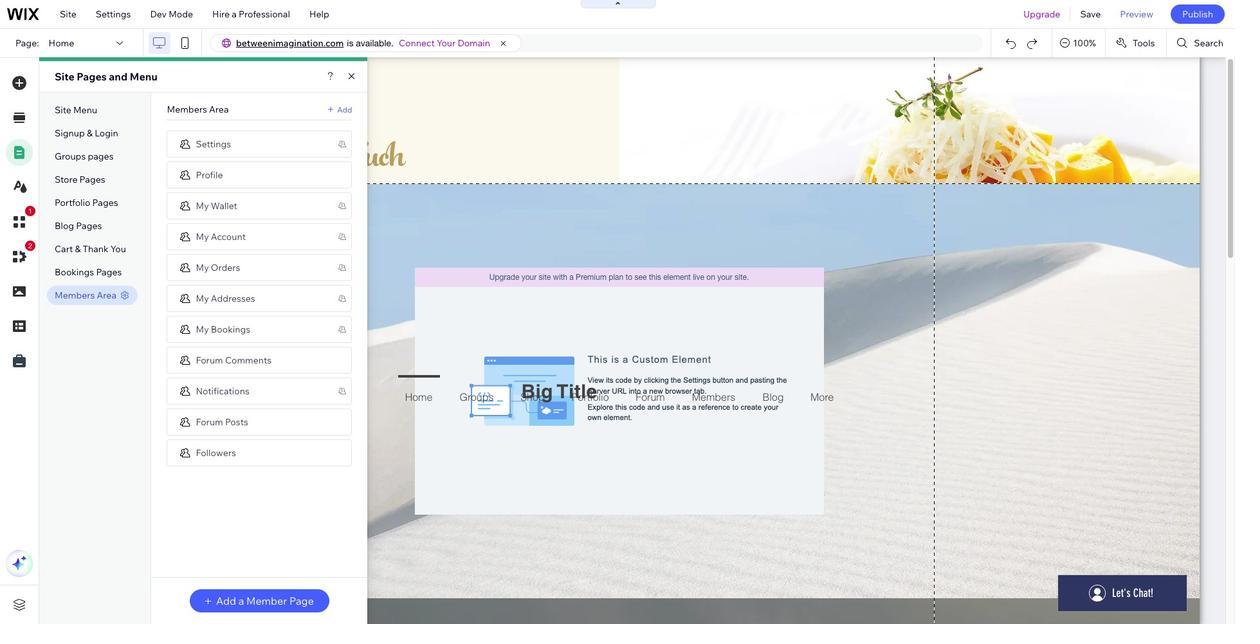 Task type: vqa. For each thing, say whether or not it's contained in the screenshot.
the bottom add
yes



Task type: describe. For each thing, give the bounding box(es) containing it.
signup
[[55, 127, 85, 139]]

search button
[[1167, 29, 1235, 57]]

followers
[[196, 447, 236, 458]]

1 vertical spatial members area
[[55, 290, 116, 301]]

2 button
[[6, 241, 35, 270]]

0 horizontal spatial menu
[[73, 104, 97, 116]]

my wallet
[[196, 200, 237, 211]]

addresses
[[211, 292, 255, 304]]

store pages
[[55, 174, 105, 185]]

account
[[211, 231, 246, 242]]

publish button
[[1171, 5, 1225, 24]]

help
[[309, 8, 329, 20]]

a for add
[[238, 595, 244, 607]]

profile
[[196, 169, 223, 180]]

blog
[[55, 220, 74, 232]]

betweenimagination.com
[[236, 37, 344, 49]]

posts
[[225, 416, 248, 428]]

pages for portfolio
[[92, 197, 118, 208]]

add for add a member page
[[216, 595, 236, 607]]

100% button
[[1053, 29, 1105, 57]]

& for cart
[[75, 243, 81, 255]]

forum for forum posts
[[196, 416, 223, 428]]

mode
[[169, 8, 193, 20]]

my for my addresses
[[196, 292, 209, 304]]

add for add
[[337, 105, 352, 114]]

my for my account
[[196, 231, 209, 242]]

orders
[[211, 262, 240, 273]]

my orders
[[196, 262, 240, 273]]

forum comments
[[196, 354, 272, 366]]

your
[[437, 37, 456, 49]]

my for my orders
[[196, 262, 209, 273]]

preview button
[[1111, 0, 1163, 28]]

bookings pages
[[55, 266, 122, 278]]

site pages and menu
[[55, 70, 158, 83]]

site for site menu
[[55, 104, 71, 116]]

connect
[[399, 37, 435, 49]]

cart & thank you
[[55, 243, 126, 255]]

0 vertical spatial members area
[[167, 104, 229, 115]]

1 horizontal spatial area
[[209, 104, 229, 115]]

publish
[[1183, 8, 1213, 20]]

a for hire
[[232, 8, 237, 20]]

hire
[[212, 8, 230, 20]]

my account
[[196, 231, 246, 242]]

thank
[[83, 243, 109, 255]]

member
[[246, 595, 287, 607]]

search
[[1194, 37, 1224, 49]]

1 vertical spatial area
[[97, 290, 116, 301]]

tools
[[1133, 37, 1155, 49]]

add a member page button
[[190, 589, 329, 613]]

save
[[1081, 8, 1101, 20]]

you
[[111, 243, 126, 255]]

login
[[95, 127, 118, 139]]

dev
[[150, 8, 167, 20]]

1 vertical spatial bookings
[[211, 323, 250, 335]]

my for my bookings
[[196, 323, 209, 335]]

signup & login
[[55, 127, 118, 139]]

blog pages
[[55, 220, 102, 232]]

tools button
[[1106, 29, 1167, 57]]

0 horizontal spatial members
[[55, 290, 95, 301]]

0 vertical spatial members
[[167, 104, 207, 115]]

pages
[[88, 151, 114, 162]]



Task type: locate. For each thing, give the bounding box(es) containing it.
available.
[[356, 38, 394, 48]]

a left member
[[238, 595, 244, 607]]

bookings down cart in the left of the page
[[55, 266, 94, 278]]

is available. connect your domain
[[347, 37, 490, 49]]

add
[[337, 105, 352, 114], [216, 595, 236, 607]]

pages up cart & thank you
[[76, 220, 102, 232]]

1 vertical spatial &
[[75, 243, 81, 255]]

1 horizontal spatial settings
[[196, 138, 231, 150]]

0 vertical spatial forum
[[196, 354, 223, 366]]

settings left dev
[[96, 8, 131, 20]]

& right cart in the left of the page
[[75, 243, 81, 255]]

site up home
[[60, 8, 76, 20]]

wallet
[[211, 200, 237, 211]]

0 vertical spatial site
[[60, 8, 76, 20]]

bookings down addresses
[[211, 323, 250, 335]]

pages left and
[[77, 70, 107, 83]]

bookings
[[55, 266, 94, 278], [211, 323, 250, 335]]

portfolio pages
[[55, 197, 118, 208]]

site down home
[[55, 70, 74, 83]]

my left the wallet
[[196, 200, 209, 211]]

1 horizontal spatial &
[[87, 127, 93, 139]]

settings up profile
[[196, 138, 231, 150]]

1 vertical spatial members
[[55, 290, 95, 301]]

my for my wallet
[[196, 200, 209, 211]]

0 horizontal spatial members area
[[55, 290, 116, 301]]

home
[[49, 37, 74, 49]]

1 horizontal spatial bookings
[[211, 323, 250, 335]]

1 vertical spatial a
[[238, 595, 244, 607]]

1 horizontal spatial add
[[337, 105, 352, 114]]

add a member page
[[216, 595, 314, 607]]

1 forum from the top
[[196, 354, 223, 366]]

cart
[[55, 243, 73, 255]]

portfolio
[[55, 197, 90, 208]]

5 my from the top
[[196, 323, 209, 335]]

2 forum from the top
[[196, 416, 223, 428]]

settings
[[96, 8, 131, 20], [196, 138, 231, 150]]

groups pages
[[55, 151, 114, 162]]

0 vertical spatial add
[[337, 105, 352, 114]]

upgrade
[[1024, 8, 1061, 20]]

0 vertical spatial menu
[[130, 70, 158, 83]]

2 vertical spatial site
[[55, 104, 71, 116]]

members area
[[167, 104, 229, 115], [55, 290, 116, 301]]

4 my from the top
[[196, 292, 209, 304]]

site up signup
[[55, 104, 71, 116]]

save button
[[1071, 0, 1111, 28]]

3 my from the top
[[196, 262, 209, 273]]

pages down you
[[96, 266, 122, 278]]

is
[[347, 38, 354, 48]]

pages for blog
[[76, 220, 102, 232]]

0 horizontal spatial &
[[75, 243, 81, 255]]

forum posts
[[196, 416, 248, 428]]

forum
[[196, 354, 223, 366], [196, 416, 223, 428]]

1 vertical spatial add
[[216, 595, 236, 607]]

groups
[[55, 151, 86, 162]]

2 my from the top
[[196, 231, 209, 242]]

forum up notifications
[[196, 354, 223, 366]]

site for site
[[60, 8, 76, 20]]

preview
[[1120, 8, 1154, 20]]

my left account
[[196, 231, 209, 242]]

1 vertical spatial menu
[[73, 104, 97, 116]]

1
[[28, 207, 32, 215]]

pages up the portfolio pages
[[80, 174, 105, 185]]

and
[[109, 70, 128, 83]]

1 horizontal spatial menu
[[130, 70, 158, 83]]

my
[[196, 200, 209, 211], [196, 231, 209, 242], [196, 262, 209, 273], [196, 292, 209, 304], [196, 323, 209, 335]]

menu up signup & login
[[73, 104, 97, 116]]

pages
[[77, 70, 107, 83], [80, 174, 105, 185], [92, 197, 118, 208], [76, 220, 102, 232], [96, 266, 122, 278]]

site menu
[[55, 104, 97, 116]]

forum for forum comments
[[196, 354, 223, 366]]

members
[[167, 104, 207, 115], [55, 290, 95, 301]]

professional
[[239, 8, 290, 20]]

comments
[[225, 354, 272, 366]]

0 horizontal spatial add
[[216, 595, 236, 607]]

0 vertical spatial area
[[209, 104, 229, 115]]

pages for bookings
[[96, 266, 122, 278]]

store
[[55, 174, 78, 185]]

0 vertical spatial &
[[87, 127, 93, 139]]

a inside button
[[238, 595, 244, 607]]

0 vertical spatial a
[[232, 8, 237, 20]]

menu right and
[[130, 70, 158, 83]]

100%
[[1073, 37, 1096, 49]]

& for signup
[[87, 127, 93, 139]]

forum left "posts"
[[196, 416, 223, 428]]

1 horizontal spatial members
[[167, 104, 207, 115]]

0 horizontal spatial settings
[[96, 8, 131, 20]]

notifications
[[196, 385, 250, 397]]

add inside button
[[216, 595, 236, 607]]

&
[[87, 127, 93, 139], [75, 243, 81, 255]]

my left addresses
[[196, 292, 209, 304]]

1 button
[[6, 206, 35, 235]]

1 vertical spatial site
[[55, 70, 74, 83]]

1 vertical spatial settings
[[196, 138, 231, 150]]

my left orders
[[196, 262, 209, 273]]

page
[[289, 595, 314, 607]]

a right the 'hire'
[[232, 8, 237, 20]]

domain
[[458, 37, 490, 49]]

0 horizontal spatial area
[[97, 290, 116, 301]]

1 my from the top
[[196, 200, 209, 211]]

site for site pages and menu
[[55, 70, 74, 83]]

0 horizontal spatial bookings
[[55, 266, 94, 278]]

a
[[232, 8, 237, 20], [238, 595, 244, 607]]

1 horizontal spatial members area
[[167, 104, 229, 115]]

0 vertical spatial settings
[[96, 8, 131, 20]]

my down my addresses
[[196, 323, 209, 335]]

hire a professional
[[212, 8, 290, 20]]

0 vertical spatial bookings
[[55, 266, 94, 278]]

pages for store
[[80, 174, 105, 185]]

dev mode
[[150, 8, 193, 20]]

1 vertical spatial forum
[[196, 416, 223, 428]]

my bookings
[[196, 323, 250, 335]]

menu
[[130, 70, 158, 83], [73, 104, 97, 116]]

0 horizontal spatial a
[[232, 8, 237, 20]]

pages right portfolio
[[92, 197, 118, 208]]

1 horizontal spatial a
[[238, 595, 244, 607]]

area
[[209, 104, 229, 115], [97, 290, 116, 301]]

my addresses
[[196, 292, 255, 304]]

2
[[28, 242, 32, 250]]

pages for site
[[77, 70, 107, 83]]

site
[[60, 8, 76, 20], [55, 70, 74, 83], [55, 104, 71, 116]]

& left login
[[87, 127, 93, 139]]



